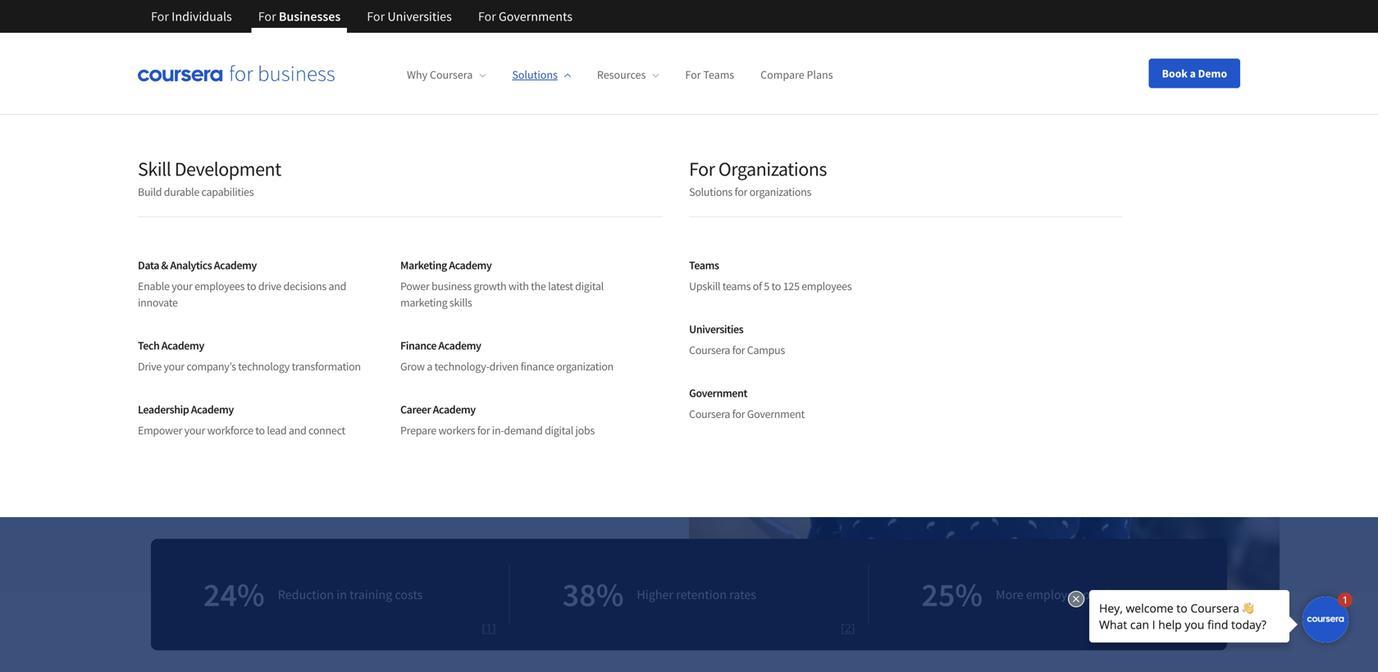 Task type: describe. For each thing, give the bounding box(es) containing it.
for businesses
[[258, 8, 341, 25]]

lower training costs without sacrificing quality
[[174, 349, 417, 366]]

organizations
[[750, 185, 811, 199]]

content
[[327, 293, 368, 309]]

finance academy grow a technology-driven finance organization
[[400, 338, 614, 374]]

skill
[[138, 157, 171, 181]]

more
[[996, 587, 1024, 603]]

reduction
[[278, 587, 334, 603]]

why coursera
[[407, 67, 473, 82]]

reduction in training costs
[[278, 587, 423, 603]]

to inside "data & analytics academy enable your employees to drive decisions and innovate"
[[247, 279, 256, 294]]

0 vertical spatial costs
[[252, 349, 279, 366]]

coursera for government coursera for government
[[689, 407, 730, 422]]

your inside leadership academy empower your workforce to lead and connect
[[184, 423, 205, 438]]

enable
[[138, 279, 170, 294]]

coursera for why coursera
[[430, 67, 473, 82]]

career academy prepare workers for in-demand digital jobs
[[400, 402, 595, 438]]

for individuals
[[151, 8, 232, 25]]

government coursera for government
[[689, 386, 805, 422]]

organizations
[[718, 157, 827, 181]]

competitive
[[151, 213, 403, 279]]

academy for career academy prepare workers for in-demand digital jobs
[[433, 402, 476, 417]]

strengthen
[[174, 293, 233, 309]]

to for leadership academy empower your workforce to lead and connect
[[255, 423, 265, 438]]

workforce
[[207, 423, 253, 438]]

1
[[486, 621, 492, 636]]

] for 24%
[[492, 621, 496, 636]]

critical
[[235, 293, 271, 309]]

transformation
[[292, 359, 361, 374]]

24%
[[203, 574, 265, 616]]

leadership academy empower your workforce to lead and connect
[[138, 402, 345, 438]]

and inside "data & analytics academy enable your employees to drive decisions and innovate"
[[329, 279, 346, 294]]

you
[[370, 293, 390, 309]]

marketing academy power business growth with the latest digital marketing skills
[[400, 258, 604, 310]]

for for governments
[[478, 8, 496, 25]]

0 vertical spatial teams
[[703, 67, 734, 82]]

1 vertical spatial government
[[747, 407, 805, 422]]

for for teams
[[685, 67, 701, 82]]

your inside the tech academy drive your company's technology transformation
[[164, 359, 184, 374]]

[ 1 ]
[[482, 621, 496, 636]]

for universities
[[367, 8, 452, 25]]

for governments
[[478, 8, 573, 25]]

teams inside teams upskill teams of 5 to 125 employees
[[689, 258, 719, 273]]

higher retention rates
[[637, 587, 756, 603]]

[ 3 ]
[[1200, 621, 1214, 636]]

drive
[[138, 359, 162, 374]]

retention
[[676, 587, 727, 603]]

can
[[392, 293, 411, 309]]

marketing
[[400, 295, 447, 310]]

finance
[[521, 359, 554, 374]]

solutions link
[[512, 67, 571, 82]]

for teams
[[685, 67, 734, 82]]

academy inside "data & analytics academy enable your employees to drive decisions and innovate"
[[214, 258, 257, 273]]

skill development build durable capabilities
[[138, 157, 281, 199]]

book a demo button
[[1149, 59, 1240, 88]]

prepare
[[400, 423, 436, 438]]

in
[[337, 587, 347, 603]]

0 horizontal spatial skills
[[273, 293, 299, 309]]

skills inside marketing academy power business growth with the latest digital marketing skills
[[449, 295, 472, 310]]

make
[[151, 160, 264, 226]]

1 vertical spatial training
[[350, 587, 392, 603]]

productivity
[[1083, 587, 1150, 603]]

[ for 24%
[[482, 621, 486, 636]]

compare plans
[[761, 67, 833, 82]]

power
[[400, 279, 429, 294]]

5
[[764, 279, 770, 294]]

academy for leadership academy empower your workforce to lead and connect
[[191, 402, 234, 417]]

for inside for organizations solutions for organizations
[[735, 185, 747, 199]]

individuals
[[172, 8, 232, 25]]

for teams link
[[685, 67, 734, 82]]

business
[[432, 279, 472, 294]]

data
[[138, 258, 159, 273]]

employees inside teams upskill teams of 5 to 125 employees
[[802, 279, 852, 294]]

rates
[[729, 587, 756, 603]]

book
[[1162, 66, 1188, 81]]

trust
[[414, 293, 438, 309]]

employees inside "data & analytics academy enable your employees to drive decisions and innovate"
[[195, 279, 245, 294]]

why coursera link
[[407, 67, 486, 82]]

academy for marketing academy power business growth with the latest digital marketing skills
[[449, 258, 492, 273]]

125
[[783, 279, 800, 294]]

tech academy drive your company's technology transformation
[[138, 338, 361, 374]]

organization
[[556, 359, 614, 374]]

governments
[[499, 8, 573, 25]]

lead
[[267, 423, 287, 438]]

resources
[[597, 67, 646, 82]]

resources link
[[597, 67, 659, 82]]

compare
[[761, 67, 805, 82]]

teams
[[723, 279, 751, 294]]

businesses
[[279, 8, 341, 25]]

connect
[[309, 423, 345, 438]]

growth
[[474, 279, 506, 294]]

without
[[281, 349, 323, 366]]

] for 25%
[[1210, 621, 1214, 636]]



Task type: vqa. For each thing, say whether or not it's contained in the screenshot.
'If' in the the if you have a question please contact the university of london via the
no



Task type: locate. For each thing, give the bounding box(es) containing it.
universities inside the banner navigation
[[388, 8, 452, 25]]

academy up the technology-
[[438, 338, 481, 353]]

academy up business
[[449, 258, 492, 273]]

1 horizontal spatial costs
[[395, 587, 423, 603]]

1 horizontal spatial ]
[[851, 621, 855, 636]]

with inside marketing academy power business growth with the latest digital marketing skills
[[509, 279, 529, 294]]

a right book
[[1190, 66, 1196, 81]]

campus
[[747, 343, 785, 358]]

make talent your competitive advantage
[[151, 160, 634, 279]]

durable
[[164, 185, 199, 199]]

[ for 38%
[[841, 621, 845, 636]]

academy up workforce on the left bottom of the page
[[191, 402, 234, 417]]

coursera inside government coursera for government
[[689, 407, 730, 422]]

2 vertical spatial coursera
[[689, 407, 730, 422]]

0 vertical spatial solutions
[[512, 67, 558, 82]]

skills
[[273, 293, 299, 309], [449, 295, 472, 310]]

] for 38%
[[851, 621, 855, 636]]

empower
[[138, 423, 182, 438]]

1 horizontal spatial employees
[[802, 279, 852, 294]]

for down organizations
[[735, 185, 747, 199]]

2 ] from the left
[[851, 621, 855, 636]]

digital inside career academy prepare workers for in-demand digital jobs
[[545, 423, 573, 438]]

employees right 125
[[802, 279, 852, 294]]

your inside "data & analytics academy enable your employees to drive decisions and innovate"
[[172, 279, 192, 294]]

2 employees from the left
[[802, 279, 852, 294]]

0 horizontal spatial solutions
[[512, 67, 558, 82]]

costs right in
[[395, 587, 423, 603]]

teams up upskill
[[689, 258, 719, 273]]

coursera inside universities coursera for campus
[[689, 343, 730, 358]]

academy inside career academy prepare workers for in-demand digital jobs
[[433, 402, 476, 417]]

for right businesses
[[367, 8, 385, 25]]

solutions
[[512, 67, 558, 82], [689, 185, 733, 199]]

25%
[[922, 574, 983, 616]]

[ 2 ]
[[841, 621, 855, 636]]

1 horizontal spatial training
[[350, 587, 392, 603]]

for right resources link at the left top of page
[[685, 67, 701, 82]]

academy
[[214, 258, 257, 273], [449, 258, 492, 273], [161, 338, 204, 353], [438, 338, 481, 353], [191, 402, 234, 417], [433, 402, 476, 417]]

0 vertical spatial government
[[689, 386, 747, 401]]

2 [ from the left
[[841, 621, 845, 636]]

academy inside finance academy grow a technology-driven finance organization
[[438, 338, 481, 353]]

company's
[[187, 359, 236, 374]]

0 horizontal spatial universities
[[388, 8, 452, 25]]

plans
[[807, 67, 833, 82]]

lower
[[174, 349, 207, 366]]

latest
[[548, 279, 573, 294]]

0 vertical spatial digital
[[575, 279, 604, 294]]

0 vertical spatial universities
[[388, 8, 452, 25]]

analytics
[[170, 258, 212, 273]]

solutions inside for organizations solutions for organizations
[[689, 185, 733, 199]]

digital left jobs
[[545, 423, 573, 438]]

for inside for organizations solutions for organizations
[[689, 157, 715, 181]]

1 employees from the left
[[195, 279, 245, 294]]

1 vertical spatial universities
[[689, 322, 744, 337]]

a inside button
[[1190, 66, 1196, 81]]

3 ] from the left
[[1210, 621, 1214, 636]]

3 [ from the left
[[1200, 621, 1204, 636]]

0 horizontal spatial costs
[[252, 349, 279, 366]]

build
[[138, 185, 162, 199]]

for
[[151, 8, 169, 25], [258, 8, 276, 25], [367, 8, 385, 25], [478, 8, 496, 25], [685, 67, 701, 82], [689, 157, 715, 181]]

universities up why
[[388, 8, 452, 25]]

solutions down governments
[[512, 67, 558, 82]]

0 vertical spatial and
[[329, 279, 346, 294]]

technology
[[238, 359, 290, 374]]

digital right latest
[[575, 279, 604, 294]]

compare plans link
[[761, 67, 833, 82]]

1 horizontal spatial universities
[[689, 322, 744, 337]]

why
[[407, 67, 428, 82]]

solutions down organizations
[[689, 185, 733, 199]]

to left lead
[[255, 423, 265, 438]]

your down "analytics"
[[172, 279, 192, 294]]

with left content
[[301, 293, 325, 309]]

0 vertical spatial training
[[209, 349, 250, 366]]

coursera for universities coursera for campus
[[689, 343, 730, 358]]

employee
[[1026, 587, 1080, 603]]

universities inside universities coursera for campus
[[689, 322, 744, 337]]

academy up critical
[[214, 258, 257, 273]]

0 horizontal spatial training
[[209, 349, 250, 366]]

more employee productivity
[[996, 587, 1150, 603]]

3
[[1204, 621, 1210, 636]]

government down the campus
[[747, 407, 805, 422]]

1 vertical spatial solutions
[[689, 185, 733, 199]]

to inside teams upskill teams of 5 to 125 employees
[[772, 279, 781, 294]]

jobs
[[575, 423, 595, 438]]

capabilities
[[201, 185, 254, 199]]

for left businesses
[[258, 8, 276, 25]]

2 horizontal spatial [
[[1200, 621, 1204, 636]]

employees down "analytics"
[[195, 279, 245, 294]]

in-
[[492, 423, 504, 438]]

for for businesses
[[258, 8, 276, 25]]

training right in
[[350, 587, 392, 603]]

&
[[161, 258, 168, 273]]

for
[[735, 185, 747, 199], [732, 343, 745, 358], [732, 407, 745, 422], [477, 423, 490, 438]]

for organizations solutions for organizations
[[689, 157, 827, 199]]

1 horizontal spatial skills
[[449, 295, 472, 310]]

academy up workers at the bottom
[[433, 402, 476, 417]]

2 horizontal spatial ]
[[1210, 621, 1214, 636]]

for left individuals
[[151, 8, 169, 25]]

with left the
[[509, 279, 529, 294]]

0 vertical spatial a
[[1190, 66, 1196, 81]]

training
[[209, 349, 250, 366], [350, 587, 392, 603]]

for for organizations
[[689, 157, 715, 181]]

coursera down universities coursera for campus
[[689, 407, 730, 422]]

for left governments
[[478, 8, 496, 25]]

for for individuals
[[151, 8, 169, 25]]

technology-
[[435, 359, 489, 374]]

development
[[175, 157, 281, 181]]

1 vertical spatial digital
[[545, 423, 573, 438]]

0 horizontal spatial [
[[482, 621, 486, 636]]

academy inside the tech academy drive your company's technology transformation
[[161, 338, 204, 353]]

1 horizontal spatial a
[[1190, 66, 1196, 81]]

0 horizontal spatial employees
[[195, 279, 245, 294]]

coursera left the campus
[[689, 343, 730, 358]]

for for universities
[[367, 8, 385, 25]]

to for teams upskill teams of 5 to 125 employees
[[772, 279, 781, 294]]

demo
[[1198, 66, 1227, 81]]

skills right critical
[[273, 293, 299, 309]]

1 [ from the left
[[482, 621, 486, 636]]

marketing
[[400, 258, 447, 273]]

workers
[[438, 423, 475, 438]]

academy inside marketing academy power business growth with the latest digital marketing skills
[[449, 258, 492, 273]]

digital inside marketing academy power business growth with the latest digital marketing skills
[[575, 279, 604, 294]]

skills down business
[[449, 295, 472, 310]]

to
[[247, 279, 256, 294], [772, 279, 781, 294], [255, 423, 265, 438]]

0 horizontal spatial a
[[427, 359, 432, 374]]

to left drive
[[247, 279, 256, 294]]

academy for tech academy drive your company's technology transformation
[[161, 338, 204, 353]]

of
[[753, 279, 762, 294]]

teams upskill teams of 5 to 125 employees
[[689, 258, 852, 294]]

digital
[[575, 279, 604, 294], [545, 423, 573, 438]]

universities coursera for campus
[[689, 322, 785, 358]]

for inside career academy prepare workers for in-demand digital jobs
[[477, 423, 490, 438]]

your up 'marketing'
[[406, 160, 503, 226]]

coursera for business image
[[138, 65, 335, 82]]

advantage
[[412, 213, 634, 279]]

a right grow
[[427, 359, 432, 374]]

banner navigation
[[138, 0, 586, 33]]

academy inside leadership academy empower your workforce to lead and connect
[[191, 402, 234, 417]]

1 horizontal spatial digital
[[575, 279, 604, 294]]

innovate
[[138, 295, 178, 310]]

coursera right why
[[430, 67, 473, 82]]

0 horizontal spatial ]
[[492, 621, 496, 636]]

your inside the make talent your competitive advantage
[[406, 160, 503, 226]]

for inside government coursera for government
[[732, 407, 745, 422]]

0 horizontal spatial and
[[289, 423, 306, 438]]

[ for 25%
[[1200, 621, 1204, 636]]

1 vertical spatial a
[[427, 359, 432, 374]]

1 vertical spatial teams
[[689, 258, 719, 273]]

for inside universities coursera for campus
[[732, 343, 745, 358]]

leadership
[[138, 402, 189, 417]]

a inside finance academy grow a technology-driven finance organization
[[427, 359, 432, 374]]

for left the campus
[[732, 343, 745, 358]]

2
[[845, 621, 851, 636]]

universities down upskill
[[689, 322, 744, 337]]

0 horizontal spatial with
[[301, 293, 325, 309]]

costs
[[252, 349, 279, 366], [395, 587, 423, 603]]

1 horizontal spatial [
[[841, 621, 845, 636]]

1 vertical spatial costs
[[395, 587, 423, 603]]

to inside leadership academy empower your workforce to lead and connect
[[255, 423, 265, 438]]

universities
[[388, 8, 452, 25], [689, 322, 744, 337]]

1 ] from the left
[[492, 621, 496, 636]]

and inside leadership academy empower your workforce to lead and connect
[[289, 423, 306, 438]]

quality
[[381, 349, 417, 366]]

book a demo
[[1162, 66, 1227, 81]]

your right the empower
[[184, 423, 205, 438]]

1 horizontal spatial and
[[329, 279, 346, 294]]

higher
[[637, 587, 674, 603]]

academy for finance academy grow a technology-driven finance organization
[[438, 338, 481, 353]]

and right lead
[[289, 423, 306, 438]]

finance
[[400, 338, 436, 353]]

your right drive
[[164, 359, 184, 374]]

teams left compare
[[703, 67, 734, 82]]

[
[[482, 621, 486, 636], [841, 621, 845, 636], [1200, 621, 1204, 636]]

to right 5
[[772, 279, 781, 294]]

for left organizations
[[689, 157, 715, 181]]

the
[[531, 279, 546, 294]]

0 horizontal spatial digital
[[545, 423, 573, 438]]

training right the lower
[[209, 349, 250, 366]]

1 vertical spatial coursera
[[689, 343, 730, 358]]

data & analytics academy enable your employees to drive decisions and innovate
[[138, 258, 346, 310]]

1 horizontal spatial with
[[509, 279, 529, 294]]

drive
[[258, 279, 281, 294]]

1 vertical spatial and
[[289, 423, 306, 438]]

demand
[[504, 423, 543, 438]]

grow
[[400, 359, 425, 374]]

for left in-
[[477, 423, 490, 438]]

for down universities coursera for campus
[[732, 407, 745, 422]]

decisions
[[283, 279, 326, 294]]

0 vertical spatial coursera
[[430, 67, 473, 82]]

1 horizontal spatial solutions
[[689, 185, 733, 199]]

and right decisions
[[329, 279, 346, 294]]

teams
[[703, 67, 734, 82], [689, 258, 719, 273]]

government down universities coursera for campus
[[689, 386, 747, 401]]

academy right tech
[[161, 338, 204, 353]]

government
[[689, 386, 747, 401], [747, 407, 805, 422]]

upskill
[[689, 279, 720, 294]]

38%
[[563, 574, 624, 616]]

costs left without
[[252, 349, 279, 366]]

career
[[400, 402, 431, 417]]



